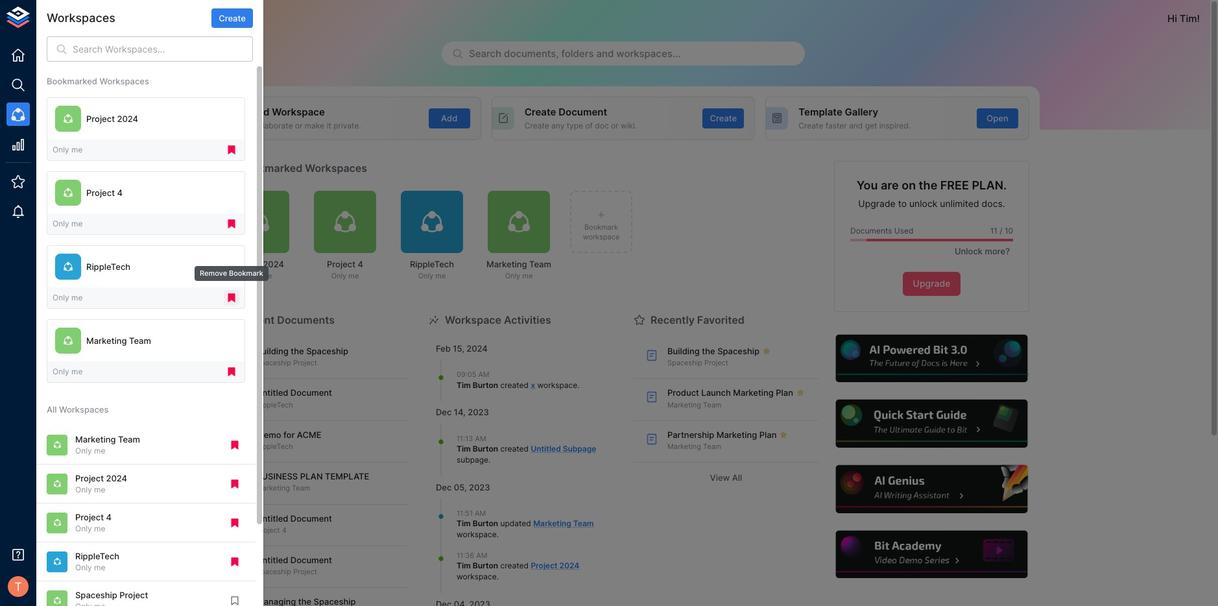 Task type: vqa. For each thing, say whether or not it's contained in the screenshot.


Task type: locate. For each thing, give the bounding box(es) containing it.
0 horizontal spatial spaceship project
[[75, 590, 148, 600]]

1 horizontal spatial bookmark
[[585, 222, 618, 231]]

0 vertical spatial project 4 only me
[[327, 259, 363, 280]]

untitled up memo
[[256, 388, 288, 398]]

1 horizontal spatial upgrade
[[913, 278, 951, 289]]

marketing inside business plan template marketing team
[[256, 484, 290, 493]]

marketing team only me up activities
[[487, 259, 551, 280]]

am right 11:36
[[476, 551, 488, 560]]

2023 right 05,
[[469, 482, 490, 492]]

1 building from the left
[[256, 346, 289, 356]]

11:36 am tim burton created project 2024 workspace .
[[457, 551, 580, 581]]

workspace
[[583, 232, 620, 241], [538, 380, 578, 390], [457, 529, 497, 539], [457, 572, 497, 581]]

am for marketing
[[475, 508, 486, 518]]

subpage
[[457, 455, 489, 464]]

1 vertical spatial marketing team
[[668, 400, 722, 409]]

spaceship project
[[668, 358, 728, 367], [75, 590, 148, 600]]

the for building the spaceship spaceship project
[[291, 346, 304, 356]]

tim inside the 11:36 am tim burton created project 2024 workspace .
[[457, 561, 471, 570]]

project 2024 link
[[531, 561, 580, 570]]

0 vertical spatial bookmarked
[[47, 76, 97, 86]]

building
[[256, 346, 289, 356], [668, 346, 700, 356]]

1 horizontal spatial the
[[702, 346, 715, 356]]

4
[[117, 188, 123, 198], [358, 259, 363, 269], [106, 512, 112, 523], [282, 525, 287, 535]]

add inside add workspace collaborate or make it private.
[[250, 106, 270, 118]]

remove bookmark
[[200, 268, 263, 277]]

am right 09:05
[[478, 370, 490, 379]]

rippletech inside memo for acme rippletech
[[256, 442, 293, 451]]

0 vertical spatial all
[[47, 404, 57, 415]]

x link
[[531, 380, 535, 390]]

the down recently favorited
[[702, 346, 715, 356]]

document inside create document create any type of doc or wiki.
[[559, 106, 607, 118]]

marketing team
[[86, 336, 151, 346], [668, 400, 722, 409], [668, 442, 722, 451]]

1 horizontal spatial spaceship project
[[668, 358, 728, 367]]

partnership
[[668, 429, 715, 440]]

workspace up make
[[272, 106, 325, 118]]

plan.
[[972, 178, 1007, 192]]

1 dec from the top
[[436, 407, 452, 417]]

!
[[1197, 12, 1200, 24]]

0 horizontal spatial project 2024 only me
[[75, 473, 127, 494]]

create button
[[212, 8, 253, 28], [703, 108, 744, 128]]

subpage
[[563, 444, 596, 453]]

1 vertical spatial documents
[[277, 313, 335, 326]]

remove bookmark image left the 'untitled document project 4'
[[229, 517, 241, 529]]

11:36
[[457, 551, 474, 560]]

bookmarked workspaces up project 2024
[[47, 76, 149, 86]]

upgrade down you
[[859, 198, 896, 209]]

0 horizontal spatial or
[[295, 121, 303, 130]]

1 horizontal spatial or
[[611, 121, 619, 130]]

dec left 05,
[[436, 482, 452, 492]]

dec for dec 05, 2023
[[436, 482, 452, 492]]

remove bookmark image for project 2024
[[229, 478, 241, 490]]

upgrade inside the you are on the free plan. upgrade to unlock unlimited docs.
[[859, 198, 896, 209]]

3 burton from the top
[[473, 518, 498, 528]]

search documents, folders and workspaces...
[[469, 47, 681, 60]]

marketing
[[487, 259, 527, 269], [86, 336, 127, 346], [733, 388, 774, 398], [668, 400, 701, 409], [717, 429, 757, 440], [75, 434, 116, 445], [668, 442, 701, 451], [256, 484, 290, 493], [533, 518, 572, 528]]

help image
[[834, 333, 1030, 384], [834, 398, 1030, 450], [834, 463, 1030, 515], [834, 529, 1030, 580]]

0 horizontal spatial building
[[256, 346, 289, 356]]

create
[[219, 13, 246, 23], [525, 106, 556, 118], [710, 113, 737, 123], [525, 121, 549, 130], [799, 121, 824, 130]]

2023 for dec 14, 2023
[[468, 407, 489, 417]]

team inside business plan template marketing team
[[292, 484, 310, 493]]

documents left used
[[851, 226, 892, 235]]

. inside the 11:36 am tim burton created project 2024 workspace .
[[497, 572, 499, 581]]

2024 inside the 11:36 am tim burton created project 2024 workspace .
[[560, 561, 580, 570]]

am right 11:51 at the bottom left of the page
[[475, 508, 486, 518]]

add button
[[429, 108, 470, 128]]

add workspace collaborate or make it private.
[[250, 106, 361, 130]]

1 horizontal spatial documents
[[851, 226, 892, 235]]

document inside "untitled document spaceship project"
[[291, 555, 332, 565]]

0 horizontal spatial workspace
[[272, 106, 325, 118]]

. inside 11:51 am tim burton updated marketing team workspace .
[[497, 529, 499, 539]]

1 vertical spatial upgrade
[[913, 278, 951, 289]]

tim down 11:51 at the bottom left of the page
[[457, 518, 471, 528]]

created inside 11:13 am tim burton created untitled subpage subpage .
[[501, 444, 529, 453]]

2023 right 14,
[[468, 407, 489, 417]]

marketing team for product
[[668, 400, 722, 409]]

1 horizontal spatial all
[[732, 472, 742, 483]]

am for untitled
[[475, 434, 486, 443]]

or inside add workspace collaborate or make it private.
[[295, 121, 303, 130]]

burton
[[473, 380, 498, 390], [473, 444, 498, 453], [473, 518, 498, 528], [473, 561, 498, 570]]

remove bookmark image for project 2024
[[226, 144, 237, 156]]

remove bookmark image left business
[[229, 478, 241, 490]]

0 horizontal spatial rippletech only me
[[75, 551, 119, 572]]

1 vertical spatial project 4 only me
[[75, 512, 112, 533]]

business plan template marketing team
[[256, 471, 369, 493]]

2023 for dec 05, 2023
[[469, 482, 490, 492]]

1 horizontal spatial building
[[668, 346, 700, 356]]

1 horizontal spatial rippletech only me
[[410, 259, 454, 280]]

4 burton from the top
[[473, 561, 498, 570]]

unlock more? button
[[948, 242, 1013, 262]]

am
[[478, 370, 490, 379], [475, 434, 486, 443], [475, 508, 486, 518], [476, 551, 488, 560]]

building down recent documents
[[256, 346, 289, 356]]

t button
[[4, 572, 32, 601]]

activities
[[504, 313, 551, 326]]

1 vertical spatial and
[[849, 121, 863, 130]]

0 vertical spatial dec
[[436, 407, 452, 417]]

untitled down the 'untitled document project 4'
[[256, 555, 288, 565]]

project 2024 only me
[[232, 259, 284, 280], [75, 473, 127, 494]]

burton up subpage
[[473, 444, 498, 453]]

3 created from the top
[[501, 561, 529, 570]]

created
[[501, 380, 529, 390], [501, 444, 529, 453], [501, 561, 529, 570]]

add inside button
[[441, 113, 458, 123]]

untitled left subpage
[[531, 444, 561, 453]]

workspaces
[[47, 11, 115, 25], [100, 76, 149, 86], [305, 161, 367, 174], [59, 404, 109, 415]]

0 horizontal spatial marketing team only me
[[75, 434, 140, 455]]

plan
[[776, 388, 793, 398], [760, 429, 777, 440]]

marketing team for partnership
[[668, 442, 722, 451]]

building down recently
[[668, 346, 700, 356]]

1 vertical spatial rippletech only me
[[75, 551, 119, 572]]

2 only me from the top
[[53, 219, 83, 228]]

1 only me from the top
[[53, 145, 83, 154]]

1 vertical spatial created
[[501, 444, 529, 453]]

bookmark image
[[229, 595, 241, 606]]

0 vertical spatial plan
[[776, 388, 793, 398]]

0 vertical spatial created
[[501, 380, 529, 390]]

untitled inside untitled document rippletech
[[256, 388, 288, 398]]

burton inside 11:51 am tim burton updated marketing team workspace .
[[473, 518, 498, 528]]

marketing team link
[[533, 518, 594, 528]]

bookmark inside bookmark workspace
[[585, 222, 618, 231]]

tim for workspace
[[457, 380, 471, 390]]

untitled inside 11:13 am tim burton created untitled subpage subpage .
[[531, 444, 561, 453]]

document for create document create any type of doc or wiki.
[[559, 106, 607, 118]]

bookmarked
[[47, 76, 97, 86], [239, 161, 303, 174]]

spaceship project link
[[36, 582, 256, 606]]

1 horizontal spatial bookmarked workspaces
[[239, 161, 367, 174]]

or
[[295, 121, 303, 130], [611, 121, 619, 130]]

untitled inside "untitled document spaceship project"
[[256, 555, 288, 565]]

0 vertical spatial rippletech only me
[[410, 259, 454, 280]]

0 vertical spatial spaceship project
[[668, 358, 728, 367]]

dec left 14,
[[436, 407, 452, 417]]

workspace inside the 11:36 am tim burton created project 2024 workspace .
[[457, 572, 497, 581]]

. up dec 05, 2023 on the left bottom
[[489, 455, 491, 464]]

the up unlock
[[919, 178, 938, 192]]

burton inside 11:13 am tim burton created untitled subpage subpage .
[[473, 444, 498, 453]]

document down the 'untitled document project 4'
[[291, 555, 332, 565]]

view
[[710, 472, 730, 483]]

1 horizontal spatial add
[[441, 113, 458, 123]]

1 vertical spatial all
[[732, 472, 742, 483]]

x
[[531, 380, 535, 390]]

2 vertical spatial remove bookmark image
[[229, 517, 241, 529]]

document inside untitled document rippletech
[[291, 388, 332, 398]]

document inside the 'untitled document project 4'
[[291, 513, 332, 523]]

tim inside the 09:05 am tim burton created x workspace .
[[457, 380, 471, 390]]

upgrade button
[[903, 272, 961, 296]]

document for untitled document spaceship project
[[291, 555, 332, 565]]

remove bookmark image
[[226, 292, 237, 304], [229, 478, 241, 490], [229, 517, 241, 529]]

0 horizontal spatial and
[[597, 47, 614, 60]]

1 vertical spatial bookmark
[[229, 268, 263, 277]]

all
[[47, 404, 57, 415], [732, 472, 742, 483]]

the
[[919, 178, 938, 192], [291, 346, 304, 356], [702, 346, 715, 356]]

2 or from the left
[[611, 121, 619, 130]]

0 horizontal spatial add
[[250, 106, 270, 118]]

created left x link
[[501, 380, 529, 390]]

document down business plan template marketing team
[[291, 513, 332, 523]]

tim inside 11:51 am tim burton updated marketing team workspace .
[[457, 518, 471, 528]]

burton down 09:05
[[473, 380, 498, 390]]

untitled inside the 'untitled document project 4'
[[256, 513, 288, 523]]

untitled down business
[[256, 513, 288, 523]]

spaceship
[[306, 346, 348, 356], [718, 346, 760, 356], [256, 358, 291, 367], [668, 358, 703, 367], [256, 567, 291, 576], [75, 590, 117, 600]]

you
[[857, 178, 878, 192]]

workspace
[[272, 106, 325, 118], [445, 313, 502, 326]]

building for building the spaceship spaceship project
[[256, 346, 289, 356]]

.
[[578, 380, 580, 390], [489, 455, 491, 464], [497, 529, 499, 539], [497, 572, 499, 581]]

to
[[898, 198, 907, 209]]

0 vertical spatial and
[[597, 47, 614, 60]]

created for project
[[501, 561, 529, 570]]

3 only me from the top
[[53, 292, 83, 302]]

remove bookmark image down remove bookmark tooltip
[[226, 292, 237, 304]]

1 vertical spatial create button
[[703, 108, 744, 128]]

2 created from the top
[[501, 444, 529, 453]]

0 horizontal spatial upgrade
[[859, 198, 896, 209]]

rogue enterprises
[[67, 12, 154, 24]]

create document create any type of doc or wiki.
[[525, 106, 637, 130]]

dec for dec 14, 2023
[[436, 407, 452, 417]]

2 dec from the top
[[436, 482, 452, 492]]

building inside building the spaceship spaceship project
[[256, 346, 289, 356]]

0 vertical spatial workspace
[[272, 106, 325, 118]]

burton for untitled
[[473, 444, 498, 453]]

team
[[529, 259, 551, 269], [129, 336, 151, 346], [703, 400, 722, 409], [118, 434, 140, 445], [703, 442, 722, 451], [292, 484, 310, 493], [573, 518, 594, 528]]

created left untitled subpage link
[[501, 444, 529, 453]]

burton down 11:36
[[473, 561, 498, 570]]

0 horizontal spatial project 4 only me
[[75, 512, 112, 533]]

document down building the spaceship spaceship project
[[291, 388, 332, 398]]

and inside template gallery create faster and get inspired.
[[849, 121, 863, 130]]

burton inside the 11:36 am tim burton created project 2024 workspace .
[[473, 561, 498, 570]]

. right x link
[[578, 380, 580, 390]]

documents used
[[851, 226, 914, 235]]

the down recent documents
[[291, 346, 304, 356]]

and
[[597, 47, 614, 60], [849, 121, 863, 130]]

documents
[[851, 226, 892, 235], [277, 313, 335, 326]]

2 burton from the top
[[473, 444, 498, 453]]

2 building from the left
[[668, 346, 700, 356]]

project 4 only me
[[327, 259, 363, 280], [75, 512, 112, 533]]

0 vertical spatial bookmarked workspaces
[[47, 76, 149, 86]]

created left project 2024 link
[[501, 561, 529, 570]]

marketing team only me down 'all workspaces' at the left of page
[[75, 434, 140, 455]]

11 / 10
[[991, 226, 1013, 235]]

1 horizontal spatial and
[[849, 121, 863, 130]]

. for marketing
[[497, 529, 499, 539]]

0 horizontal spatial the
[[291, 346, 304, 356]]

untitled
[[256, 388, 288, 398], [531, 444, 561, 453], [256, 513, 288, 523], [256, 555, 288, 565]]

me
[[71, 145, 83, 154], [71, 219, 83, 228], [262, 271, 272, 280], [349, 271, 359, 280], [436, 271, 446, 280], [523, 271, 533, 280], [71, 292, 83, 302], [71, 366, 83, 376], [94, 445, 105, 455], [94, 484, 105, 494], [94, 523, 105, 533], [94, 562, 105, 572]]

bookmarked down collaborate
[[239, 161, 303, 174]]

2 vertical spatial created
[[501, 561, 529, 570]]

/
[[1000, 226, 1003, 235]]

1 created from the top
[[501, 380, 529, 390]]

created for untitled
[[501, 444, 529, 453]]

documents up building the spaceship spaceship project
[[277, 313, 335, 326]]

0 horizontal spatial create button
[[212, 8, 253, 28]]

0 vertical spatial 2023
[[468, 407, 489, 417]]

spaceship inside "untitled document spaceship project"
[[256, 567, 291, 576]]

project
[[86, 114, 115, 124], [86, 188, 115, 198], [232, 259, 261, 269], [327, 259, 356, 269], [293, 358, 317, 367], [705, 358, 728, 367], [75, 473, 104, 484], [75, 512, 104, 523], [256, 525, 280, 535], [531, 561, 558, 570], [293, 567, 317, 576], [120, 590, 148, 600]]

burton down 11:51 at the bottom left of the page
[[473, 518, 498, 528]]

1 or from the left
[[295, 121, 303, 130]]

1 horizontal spatial workspace
[[445, 313, 502, 326]]

or left make
[[295, 121, 303, 130]]

created inside the 11:36 am tim burton created project 2024 workspace .
[[501, 561, 529, 570]]

tim inside 11:13 am tim burton created untitled subpage subpage .
[[457, 444, 471, 453]]

1 vertical spatial workspace
[[445, 313, 502, 326]]

1 vertical spatial spaceship project
[[75, 590, 148, 600]]

document up of
[[559, 106, 607, 118]]

of
[[585, 121, 593, 130]]

recent
[[239, 313, 275, 326]]

am for x
[[478, 370, 490, 379]]

bookmarked up project 2024
[[47, 76, 97, 86]]

am for project
[[476, 551, 488, 560]]

am right 11:13
[[475, 434, 486, 443]]

building the spaceship spaceship project
[[256, 346, 348, 367]]

1 help image from the top
[[834, 333, 1030, 384]]

tim down 11:13
[[457, 444, 471, 453]]

upgrade
[[859, 198, 896, 209], [913, 278, 951, 289]]

am inside 11:13 am tim burton created untitled subpage subpage .
[[475, 434, 486, 443]]

am inside the 11:36 am tim burton created project 2024 workspace .
[[476, 551, 488, 560]]

4 only me from the top
[[53, 366, 83, 376]]

add for add workspace collaborate or make it private.
[[250, 106, 270, 118]]

0 vertical spatial bookmark
[[585, 222, 618, 231]]

document for untitled document project 4
[[291, 513, 332, 523]]

bookmarked workspaces down make
[[239, 161, 367, 174]]

0 vertical spatial marketing team only me
[[487, 259, 551, 280]]

1 vertical spatial marketing team only me
[[75, 434, 140, 455]]

created for x
[[501, 380, 529, 390]]

all workspaces
[[47, 404, 109, 415]]

0 vertical spatial project 2024 only me
[[232, 259, 284, 280]]

building for building the spaceship
[[668, 346, 700, 356]]

only me
[[53, 145, 83, 154], [53, 219, 83, 228], [53, 292, 83, 302], [53, 366, 83, 376]]

upgrade down unlock more? button
[[913, 278, 951, 289]]

workspace inside the 09:05 am tim burton created x workspace .
[[538, 380, 578, 390]]

unlock more?
[[955, 246, 1010, 257]]

1 vertical spatial 2023
[[469, 482, 490, 492]]

4 inside the 'untitled document project 4'
[[282, 525, 287, 535]]

marketing team only me
[[487, 259, 551, 280], [75, 434, 140, 455]]

tim down 11:36
[[457, 561, 471, 570]]

1 burton from the top
[[473, 380, 498, 390]]

. inside 11:13 am tim burton created untitled subpage subpage .
[[489, 455, 491, 464]]

marketing inside 11:51 am tim burton updated marketing team workspace .
[[533, 518, 572, 528]]

burton inside the 09:05 am tim burton created x workspace .
[[473, 380, 498, 390]]

project inside building the spaceship spaceship project
[[293, 358, 317, 367]]

2 horizontal spatial the
[[919, 178, 938, 192]]

2 vertical spatial marketing team
[[668, 442, 722, 451]]

workspace up 'feb 15, 2024'
[[445, 313, 502, 326]]

0 horizontal spatial documents
[[277, 313, 335, 326]]

remove bookmark image
[[226, 144, 237, 156], [226, 218, 237, 230], [226, 366, 237, 378], [229, 439, 241, 451], [229, 556, 241, 568]]

11:51 am tim burton updated marketing team workspace .
[[457, 508, 594, 539]]

1 vertical spatial bookmarked
[[239, 161, 303, 174]]

1 vertical spatial bookmarked workspaces
[[239, 161, 367, 174]]

. down 11:51 am tim burton updated marketing team workspace .
[[497, 572, 499, 581]]

1 horizontal spatial marketing team only me
[[487, 259, 551, 280]]

upgrade inside upgrade button
[[913, 278, 951, 289]]

am inside 11:51 am tim burton updated marketing team workspace .
[[475, 508, 486, 518]]

project 2024
[[86, 114, 138, 124]]

or right the doc
[[611, 121, 619, 130]]

and down gallery
[[849, 121, 863, 130]]

tim for 2024
[[457, 561, 471, 570]]

memo
[[256, 429, 281, 440]]

inspired.
[[880, 121, 911, 130]]

0 horizontal spatial bookmarked workspaces
[[47, 76, 149, 86]]

. up the 11:36 am tim burton created project 2024 workspace .
[[497, 529, 499, 539]]

remove bookmark image for project 4
[[229, 517, 241, 529]]

created inside the 09:05 am tim burton created x workspace .
[[501, 380, 529, 390]]

the inside building the spaceship spaceship project
[[291, 346, 304, 356]]

0 horizontal spatial bookmark
[[229, 268, 263, 277]]

1 vertical spatial dec
[[436, 482, 452, 492]]

favorited
[[697, 313, 745, 326]]

1 horizontal spatial bookmarked
[[239, 161, 303, 174]]

and right folders
[[597, 47, 614, 60]]

4 help image from the top
[[834, 529, 1030, 580]]

0 vertical spatial upgrade
[[859, 198, 896, 209]]

tim down 09:05
[[457, 380, 471, 390]]

faster
[[826, 121, 847, 130]]

am inside the 09:05 am tim burton created x workspace .
[[478, 370, 490, 379]]

1 vertical spatial remove bookmark image
[[229, 478, 241, 490]]



Task type: describe. For each thing, give the bounding box(es) containing it.
template gallery create faster and get inspired.
[[799, 106, 911, 130]]

dec 14, 2023
[[436, 407, 489, 417]]

the inside the you are on the free plan. upgrade to unlock unlimited docs.
[[919, 178, 938, 192]]

14,
[[454, 407, 466, 417]]

0 horizontal spatial all
[[47, 404, 57, 415]]

or inside create document create any type of doc or wiki.
[[611, 121, 619, 130]]

untitled subpage link
[[531, 444, 596, 453]]

updated
[[501, 518, 531, 528]]

collaborate
[[250, 121, 293, 130]]

only me for project 2024
[[53, 145, 83, 154]]

folders
[[562, 47, 594, 60]]

view all
[[710, 472, 742, 483]]

only me for marketing team
[[53, 366, 83, 376]]

0 vertical spatial create button
[[212, 8, 253, 28]]

remove
[[200, 268, 227, 277]]

feb
[[436, 343, 451, 354]]

workspace inside button
[[583, 232, 620, 241]]

0 vertical spatial marketing team
[[86, 336, 151, 346]]

r
[[52, 12, 57, 23]]

the for building the spaceship
[[702, 346, 715, 356]]

09:05 am tim burton created x workspace .
[[457, 370, 580, 390]]

view all button
[[634, 468, 819, 488]]

recently
[[651, 313, 695, 326]]

create inside template gallery create faster and get inspired.
[[799, 121, 824, 130]]

acme
[[297, 429, 322, 440]]

only me for rippletech
[[53, 292, 83, 302]]

gallery
[[845, 106, 879, 118]]

documents,
[[504, 47, 559, 60]]

get
[[865, 121, 877, 130]]

unlimited
[[940, 198, 980, 209]]

1 vertical spatial project 2024 only me
[[75, 473, 127, 494]]

launch
[[702, 388, 731, 398]]

hi tim !
[[1168, 12, 1200, 24]]

remove bookmark tooltip
[[193, 264, 270, 290]]

untitled document spaceship project
[[256, 555, 332, 576]]

feb 15, 2024
[[436, 343, 488, 354]]

unlock
[[955, 246, 983, 257]]

0 vertical spatial remove bookmark image
[[226, 292, 237, 304]]

0 vertical spatial documents
[[851, 226, 892, 235]]

workspaces...
[[617, 47, 681, 60]]

all inside button
[[732, 472, 742, 483]]

wiki.
[[621, 121, 637, 130]]

partnership marketing plan
[[668, 429, 777, 440]]

15,
[[453, 343, 464, 354]]

more?
[[985, 246, 1010, 257]]

0 horizontal spatial bookmarked
[[47, 76, 97, 86]]

template
[[325, 471, 369, 482]]

remove bookmark image for marketing team
[[226, 366, 237, 378]]

1 vertical spatial plan
[[760, 429, 777, 440]]

enterprises
[[100, 12, 154, 24]]

add for add
[[441, 113, 458, 123]]

for
[[284, 429, 295, 440]]

1 horizontal spatial create button
[[703, 108, 744, 128]]

burton for project
[[473, 561, 498, 570]]

project inside the 11:36 am tim burton created project 2024 workspace .
[[531, 561, 558, 570]]

you are on the free plan. upgrade to unlock unlimited docs.
[[857, 178, 1007, 209]]

. inside the 09:05 am tim burton created x workspace .
[[578, 380, 580, 390]]

1 horizontal spatial project 4 only me
[[327, 259, 363, 280]]

11:13 am tim burton created untitled subpage subpage .
[[457, 434, 596, 464]]

open
[[987, 113, 1009, 123]]

search documents, folders and workspaces... button
[[442, 42, 805, 66]]

2 help image from the top
[[834, 398, 1030, 450]]

tim for team
[[457, 518, 471, 528]]

rogue
[[67, 12, 97, 24]]

3 help image from the top
[[834, 463, 1030, 515]]

workspace activities
[[445, 313, 551, 326]]

Search Workspaces... text field
[[73, 36, 253, 62]]

untitled for untitled document project 4
[[256, 513, 288, 523]]

any
[[552, 121, 565, 130]]

workspace inside 11:51 am tim burton updated marketing team workspace .
[[457, 529, 497, 539]]

only me for project 4
[[53, 219, 83, 228]]

are
[[881, 178, 899, 192]]

unlock
[[910, 198, 938, 209]]

untitled document rippletech
[[256, 388, 332, 409]]

product
[[668, 388, 699, 398]]

make
[[305, 121, 325, 130]]

workspace inside add workspace collaborate or make it private.
[[272, 106, 325, 118]]

recent documents
[[239, 313, 335, 326]]

docs.
[[982, 198, 1005, 209]]

private.
[[334, 121, 361, 130]]

t
[[14, 579, 22, 594]]

search
[[469, 47, 502, 60]]

team inside 11:51 am tim burton updated marketing team workspace .
[[573, 518, 594, 528]]

untitled for untitled document rippletech
[[256, 388, 288, 398]]

recently favorited
[[651, 313, 745, 326]]

document for untitled document rippletech
[[291, 388, 332, 398]]

doc
[[595, 121, 609, 130]]

. for project
[[497, 572, 499, 581]]

business
[[256, 471, 298, 482]]

tim right hi
[[1180, 12, 1197, 24]]

bookmark inside remove bookmark tooltip
[[229, 268, 263, 277]]

project 4
[[86, 188, 123, 198]]

and inside button
[[597, 47, 614, 60]]

remove bookmark image for project 4
[[226, 218, 237, 230]]

11:51
[[457, 508, 473, 518]]

type
[[567, 121, 583, 130]]

building the spaceship
[[668, 346, 760, 356]]

burton for x
[[473, 380, 498, 390]]

05,
[[454, 482, 467, 492]]

tim for subpage
[[457, 444, 471, 453]]

hi
[[1168, 12, 1178, 24]]

open button
[[977, 108, 1019, 128]]

it
[[327, 121, 331, 130]]

untitled document project 4
[[256, 513, 332, 535]]

product launch marketing plan
[[668, 388, 793, 398]]

09:05
[[457, 370, 476, 379]]

11
[[991, 226, 998, 235]]

bookmark workspace
[[583, 222, 620, 241]]

rippletech inside untitled document rippletech
[[256, 400, 293, 409]]

1 horizontal spatial project 2024 only me
[[232, 259, 284, 280]]

free
[[941, 178, 969, 192]]

project inside "untitled document spaceship project"
[[293, 567, 317, 576]]

untitled for untitled document spaceship project
[[256, 555, 288, 565]]

burton for marketing
[[473, 518, 498, 528]]

. for untitled
[[489, 455, 491, 464]]

memo for acme rippletech
[[256, 429, 322, 451]]

project inside the 'untitled document project 4'
[[256, 525, 280, 535]]



